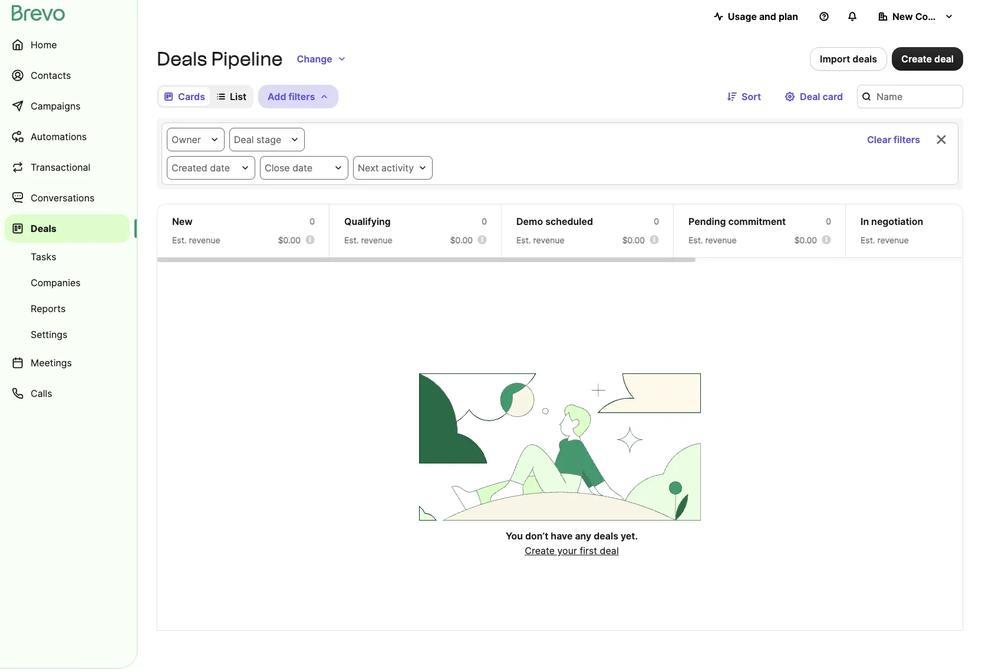Task type: vqa. For each thing, say whether or not it's contained in the screenshot.
the bottom a
no



Task type: locate. For each thing, give the bounding box(es) containing it.
create deal button
[[892, 47, 963, 71]]

0 vertical spatial filters
[[289, 91, 315, 103]]

deal inside button
[[800, 91, 820, 103]]

deal card button
[[775, 85, 853, 108]]

1 revenue from the left
[[189, 235, 220, 245]]

change
[[297, 53, 332, 65]]

2 $0.00 from the left
[[450, 235, 473, 245]]

deals inside you don't have any deals yet. create your first deal
[[594, 531, 618, 542]]

revenue for qualifying
[[361, 235, 392, 245]]

any
[[575, 531, 592, 542]]

0 horizontal spatial new
[[172, 216, 193, 228]]

1 $0.00 from the left
[[278, 235, 301, 245]]

1 vertical spatial deal
[[234, 134, 254, 146]]

est. for demo scheduled
[[517, 235, 531, 245]]

2 date from the left
[[293, 162, 313, 174]]

sort button
[[718, 85, 771, 108]]

1 est. revenue from the left
[[172, 235, 220, 245]]

deal inside popup button
[[234, 134, 254, 146]]

new inside button
[[893, 11, 913, 22]]

$0.00 for demo scheduled
[[622, 235, 645, 245]]

3 est. revenue from the left
[[517, 235, 565, 245]]

deal for deal stage
[[234, 134, 254, 146]]

2 est. from the left
[[344, 235, 359, 245]]

create down don't
[[525, 545, 555, 557]]

3 0 from the left
[[654, 216, 659, 226]]

1 horizontal spatial new
[[893, 11, 913, 22]]

$0.00 for new
[[278, 235, 301, 245]]

0 horizontal spatial deals
[[31, 223, 57, 235]]

next
[[358, 162, 379, 174]]

you don't have any deals yet. create your first deal
[[506, 531, 638, 557]]

2 est. revenue from the left
[[344, 235, 392, 245]]

$0.00 for pending commitment
[[795, 235, 817, 245]]

1 vertical spatial create
[[525, 545, 555, 557]]

0 vertical spatial deal
[[800, 91, 820, 103]]

0 horizontal spatial deals
[[594, 531, 618, 542]]

3 est. from the left
[[517, 235, 531, 245]]

deals right any
[[594, 531, 618, 542]]

2 0 from the left
[[482, 216, 487, 226]]

filters
[[289, 91, 315, 103], [894, 134, 920, 146]]

filters right clear
[[894, 134, 920, 146]]

4 est. revenue from the left
[[689, 235, 737, 245]]

deal
[[800, 91, 820, 103], [234, 134, 254, 146]]

deals
[[157, 48, 207, 70], [31, 223, 57, 235]]

create inside button
[[902, 53, 932, 65]]

next activity button
[[353, 156, 433, 180]]

demo scheduled
[[517, 216, 593, 228]]

companies link
[[5, 271, 130, 295]]

0 vertical spatial deals
[[157, 48, 207, 70]]

1 horizontal spatial deals
[[157, 48, 207, 70]]

0 vertical spatial deal
[[935, 53, 954, 65]]

deals right import
[[853, 53, 877, 65]]

new left company
[[893, 11, 913, 22]]

home link
[[5, 31, 130, 59]]

5 est. from the left
[[861, 235, 875, 245]]

date right close
[[293, 162, 313, 174]]

deal
[[935, 53, 954, 65], [600, 545, 619, 557]]

1 horizontal spatial deal
[[800, 91, 820, 103]]

est. revenue
[[172, 235, 220, 245], [344, 235, 392, 245], [517, 235, 565, 245], [689, 235, 737, 245], [861, 235, 909, 245]]

revenue for new
[[189, 235, 220, 245]]

created
[[172, 162, 207, 174]]

deal left "stage"
[[234, 134, 254, 146]]

4 $0.00 from the left
[[795, 235, 817, 245]]

deals up "tasks"
[[31, 223, 57, 235]]

conversations link
[[5, 184, 130, 212]]

automations
[[31, 131, 87, 143]]

1 date from the left
[[210, 162, 230, 174]]

deal right first
[[600, 545, 619, 557]]

qualifying
[[344, 216, 391, 228]]

$0.00 for qualifying
[[450, 235, 473, 245]]

0 for pending commitment
[[826, 216, 831, 226]]

0 horizontal spatial filters
[[289, 91, 315, 103]]

filters right add
[[289, 91, 315, 103]]

4 0 from the left
[[826, 216, 831, 226]]

date
[[210, 162, 230, 174], [293, 162, 313, 174]]

new company
[[893, 11, 959, 22]]

clear filters
[[867, 134, 920, 146]]

created date button
[[167, 156, 255, 180]]

0
[[310, 216, 315, 226], [482, 216, 487, 226], [654, 216, 659, 226], [826, 216, 831, 226]]

import
[[820, 53, 850, 65]]

1 horizontal spatial create
[[902, 53, 932, 65]]

3 $0.00 from the left
[[622, 235, 645, 245]]

0 vertical spatial create
[[902, 53, 932, 65]]

0 left pending
[[654, 216, 659, 226]]

date right created
[[210, 162, 230, 174]]

1 vertical spatial deals
[[594, 531, 618, 542]]

date inside popup button
[[210, 162, 230, 174]]

4 est. from the left
[[689, 235, 703, 245]]

created date
[[172, 162, 230, 174]]

$0.00
[[278, 235, 301, 245], [450, 235, 473, 245], [622, 235, 645, 245], [795, 235, 817, 245]]

usage and plan button
[[704, 5, 808, 28]]

new down created
[[172, 216, 193, 228]]

deals for deals
[[31, 223, 57, 235]]

revenue for pending commitment
[[706, 235, 737, 245]]

add filters
[[268, 91, 315, 103]]

clear
[[867, 134, 892, 146]]

est. for new
[[172, 235, 187, 245]]

4 revenue from the left
[[706, 235, 737, 245]]

yet.
[[621, 531, 638, 542]]

0 horizontal spatial deal
[[600, 545, 619, 557]]

create up name search box
[[902, 53, 932, 65]]

0 left 'in'
[[826, 216, 831, 226]]

deal left card
[[800, 91, 820, 103]]

est. revenue for pending commitment
[[689, 235, 737, 245]]

revenue for demo scheduled
[[533, 235, 565, 245]]

company
[[915, 11, 959, 22]]

date inside popup button
[[293, 162, 313, 174]]

new
[[893, 11, 913, 22], [172, 216, 193, 228]]

3 revenue from the left
[[533, 235, 565, 245]]

settings
[[31, 329, 67, 341]]

calls link
[[5, 380, 130, 408]]

new for new
[[172, 216, 193, 228]]

1 vertical spatial filters
[[894, 134, 920, 146]]

you
[[506, 531, 523, 542]]

cards button
[[159, 87, 210, 106]]

0 vertical spatial new
[[893, 11, 913, 22]]

filters inside 'button'
[[894, 134, 920, 146]]

0 vertical spatial deals
[[853, 53, 877, 65]]

5 revenue from the left
[[878, 235, 909, 245]]

1 horizontal spatial date
[[293, 162, 313, 174]]

sort
[[742, 91, 761, 103]]

your
[[558, 545, 577, 557]]

1 0 from the left
[[310, 216, 315, 226]]

est.
[[172, 235, 187, 245], [344, 235, 359, 245], [517, 235, 531, 245], [689, 235, 703, 245], [861, 235, 875, 245]]

deals up cards button
[[157, 48, 207, 70]]

have
[[551, 531, 573, 542]]

1 horizontal spatial deal
[[935, 53, 954, 65]]

scheduled
[[545, 216, 593, 228]]

pipeline
[[211, 48, 283, 70]]

commitment
[[728, 216, 786, 228]]

create your first deal link
[[525, 545, 619, 557]]

clear filters button
[[858, 128, 930, 152]]

demo
[[517, 216, 543, 228]]

filters inside button
[[289, 91, 315, 103]]

1 vertical spatial deal
[[600, 545, 619, 557]]

new company button
[[869, 5, 963, 28]]

1 est. from the left
[[172, 235, 187, 245]]

contacts link
[[5, 61, 130, 90]]

deal inside you don't have any deals yet. create your first deal
[[600, 545, 619, 557]]

2 revenue from the left
[[361, 235, 392, 245]]

1 vertical spatial new
[[172, 216, 193, 228]]

new for new company
[[893, 11, 913, 22]]

1 horizontal spatial deals
[[853, 53, 877, 65]]

0 horizontal spatial deal
[[234, 134, 254, 146]]

list button
[[212, 87, 251, 106]]

deal card
[[800, 91, 843, 103]]

pending
[[689, 216, 726, 228]]

0 down "close date" popup button
[[310, 216, 315, 226]]

and
[[759, 11, 776, 22]]

est. revenue for qualifying
[[344, 235, 392, 245]]

1 horizontal spatial filters
[[894, 134, 920, 146]]

deals pipeline
[[157, 48, 283, 70]]

reports
[[31, 303, 66, 315]]

deal down company
[[935, 53, 954, 65]]

in
[[861, 216, 869, 228]]

automations link
[[5, 123, 130, 151]]

0 left the demo
[[482, 216, 487, 226]]

cards
[[178, 91, 205, 103]]

0 horizontal spatial create
[[525, 545, 555, 557]]

0 horizontal spatial date
[[210, 162, 230, 174]]

1 vertical spatial deals
[[31, 223, 57, 235]]

date for close date
[[293, 162, 313, 174]]

revenue
[[189, 235, 220, 245], [361, 235, 392, 245], [533, 235, 565, 245], [706, 235, 737, 245], [878, 235, 909, 245]]



Task type: describe. For each thing, give the bounding box(es) containing it.
0 for demo scheduled
[[654, 216, 659, 226]]

plan
[[779, 11, 798, 22]]

filters for add filters
[[289, 91, 315, 103]]

transactional
[[31, 162, 90, 173]]

companies
[[31, 277, 81, 289]]

activity
[[382, 162, 414, 174]]

filters for clear filters
[[894, 134, 920, 146]]

add filters button
[[258, 85, 339, 108]]

settings link
[[5, 323, 130, 347]]

close date
[[265, 162, 313, 174]]

list
[[230, 91, 246, 103]]

est. for qualifying
[[344, 235, 359, 245]]

stage
[[256, 134, 281, 146]]

deals for deals pipeline
[[157, 48, 207, 70]]

meetings link
[[5, 349, 130, 377]]

pending commitment
[[689, 216, 786, 228]]

tasks
[[31, 251, 56, 263]]

import deals
[[820, 53, 877, 65]]

Name search field
[[857, 85, 963, 108]]

close date button
[[260, 156, 348, 180]]

reports link
[[5, 297, 130, 321]]

owner
[[172, 134, 201, 146]]

usage and plan
[[728, 11, 798, 22]]

date for created date
[[210, 162, 230, 174]]

don't
[[525, 531, 549, 542]]

tasks link
[[5, 245, 130, 269]]

deal for deal card
[[800, 91, 820, 103]]

meetings
[[31, 357, 72, 369]]

contacts
[[31, 70, 71, 81]]

add
[[268, 91, 286, 103]]

create deal
[[902, 53, 954, 65]]

campaigns link
[[5, 92, 130, 120]]

close
[[265, 162, 290, 174]]

in negotiation
[[861, 216, 924, 228]]

deals link
[[5, 215, 130, 243]]

deal inside button
[[935, 53, 954, 65]]

5 est. revenue from the left
[[861, 235, 909, 245]]

deal stage button
[[229, 128, 305, 152]]

est. revenue for demo scheduled
[[517, 235, 565, 245]]

change button
[[287, 47, 356, 71]]

card
[[823, 91, 843, 103]]

create inside you don't have any deals yet. create your first deal
[[525, 545, 555, 557]]

0 for qualifying
[[482, 216, 487, 226]]

home
[[31, 39, 57, 51]]

0 for new
[[310, 216, 315, 226]]

calls
[[31, 388, 52, 400]]

next activity
[[358, 162, 414, 174]]

usage
[[728, 11, 757, 22]]

owner button
[[167, 128, 225, 152]]

negotiation
[[872, 216, 924, 228]]

campaigns
[[31, 100, 81, 112]]

deals inside import deals button
[[853, 53, 877, 65]]

first
[[580, 545, 597, 557]]

est. for pending commitment
[[689, 235, 703, 245]]

est. revenue for new
[[172, 235, 220, 245]]

deal stage
[[234, 134, 281, 146]]

transactional link
[[5, 153, 130, 182]]

import deals button
[[810, 47, 887, 71]]

conversations
[[31, 192, 95, 204]]



